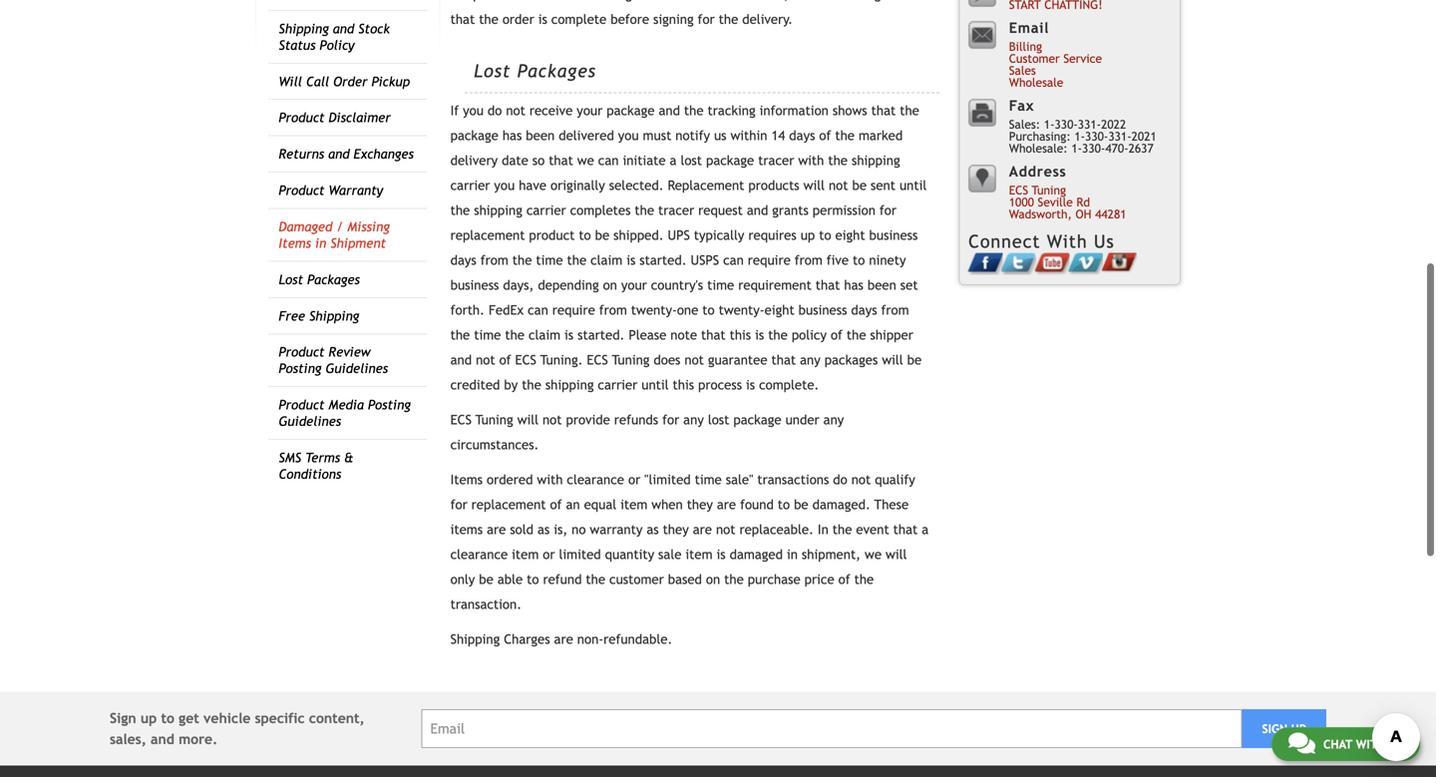 Task type: vqa. For each thing, say whether or not it's contained in the screenshot.
forth.
yes



Task type: describe. For each thing, give the bounding box(es) containing it.
tuning.
[[541, 352, 583, 368]]

receive
[[530, 103, 573, 118]]

the up packages
[[847, 327, 867, 343]]

lost packages link
[[279, 272, 360, 287]]

time down product
[[536, 253, 563, 268]]

shipping and stock status policy link
[[279, 21, 390, 53]]

not down "note"
[[685, 352, 704, 368]]

2021
[[1132, 129, 1157, 143]]

and inside shipping and stock status policy
[[333, 21, 354, 36]]

only
[[451, 572, 475, 587]]

for inside items ordered with clearance or "limited time sale" transactions do not qualify for replacement of an equal item when they are found to be damaged. these items are sold as is, no warranty as they are not replaceable. in the event that a clearance item or limited quantity sale item is damaged in shipment, we will only be able to refund the customer based on the purchase price of the transaction.
[[451, 497, 468, 513]]

policy
[[320, 37, 355, 53]]

0 vertical spatial your
[[577, 103, 603, 118]]

shipping for shipping charges are non-refundable.
[[451, 632, 500, 647]]

1 vertical spatial shipping
[[309, 308, 360, 324]]

44281
[[1096, 207, 1127, 221]]

tracking
[[708, 103, 756, 118]]

not up permission
[[829, 178, 849, 193]]

1 horizontal spatial shipping
[[546, 377, 594, 393]]

be left sent in the right of the page
[[853, 178, 867, 193]]

ecs inside the ecs tuning will not provide refunds for any lost package under any circumstances.
[[451, 412, 472, 428]]

330- left 2637
[[1086, 129, 1109, 143]]

be down transactions
[[794, 497, 809, 513]]

0 horizontal spatial shipping
[[474, 203, 523, 218]]

order
[[333, 74, 368, 89]]

damaged
[[730, 547, 783, 562]]

media
[[329, 397, 364, 413]]

0 vertical spatial lost
[[474, 61, 511, 82]]

depending
[[538, 278, 599, 293]]

replacement inside items ordered with clearance or "limited time sale" transactions do not qualify for replacement of an equal item when they are found to be damaged. these items are sold as is, no warranty as they are not replaceable. in the event that a clearance item or limited quantity sale item is damaged in shipment, we will only be able to refund the customer based on the purchase price of the transaction.
[[472, 497, 546, 513]]

product for product disclaimer
[[279, 110, 325, 125]]

damaged / missing items in shipment
[[279, 219, 390, 251]]

address
[[1010, 163, 1067, 180]]

damaged
[[279, 219, 333, 234]]

replacement inside if you do not receive your package and the tracking information shows that the package has been delivered you must notify us within 14 days of the marked delivery date so that we can initiate a lost package tracer with the shipping carrier you have originally selected. replacement products will not be sent until the shipping carrier completes the tracer request and grants permission for replacement product to be shipped. ups typically requires up to eight business days from the time the claim is started. usps can require from five to ninety business days, depending on your country's time requirement that has been set forth. fedex can require from twenty-one to twenty-eight business days from the time the claim is started. please note that this is the policy of the shipper and not of ecs tuning. ecs tuning does not guarantee that any packages will be credited by the shipping carrier until this process is complete.
[[451, 228, 525, 243]]

completes
[[570, 203, 631, 218]]

0 horizontal spatial until
[[642, 377, 669, 393]]

we inside items ordered with clearance or "limited time sale" transactions do not qualify for replacement of an equal item when they are found to be damaged. these items are sold as is, no warranty as they are not replaceable. in the event that a clearance item or limited quantity sale item is damaged in shipment, we will only be able to refund the customer based on the purchase price of the transaction.
[[865, 547, 882, 562]]

package down us
[[706, 153, 755, 168]]

requirement
[[739, 278, 812, 293]]

sale"
[[726, 472, 754, 488]]

0 vertical spatial until
[[900, 178, 927, 193]]

1 horizontal spatial or
[[629, 472, 641, 488]]

for inside if you do not receive your package and the tracking information shows that the package has been delivered you must notify us within 14 days of the marked delivery date so that we can initiate a lost package tracer with the shipping carrier you have originally selected. replacement products will not be sent until the shipping carrier completes the tracer request and grants permission for replacement product to be shipped. ups typically requires up to eight business days from the time the claim is started. usps can require from five to ninety business days, depending on your country's time requirement that has been set forth. fedex can require from twenty-one to twenty-eight business days from the time the claim is started. please note that this is the policy of the shipper and not of ecs tuning. ecs tuning does not guarantee that any packages will be credited by the shipping carrier until this process is complete.
[[880, 203, 897, 218]]

typically
[[694, 228, 745, 243]]

qualify
[[875, 472, 916, 488]]

tuning inside address ecs tuning 1000 seville rd wadsworth, oh 44281
[[1032, 183, 1067, 197]]

the down fedex
[[505, 327, 525, 343]]

returns and exchanges
[[279, 146, 414, 162]]

0 vertical spatial business
[[870, 228, 918, 243]]

the up depending
[[567, 253, 587, 268]]

refundable.
[[604, 632, 673, 647]]

1 horizontal spatial tracer
[[759, 153, 795, 168]]

0 vertical spatial they
[[687, 497, 713, 513]]

wadsworth,
[[1010, 207, 1073, 221]]

0 horizontal spatial can
[[528, 303, 549, 318]]

customer
[[1010, 51, 1060, 65]]

the down shows at the right top
[[835, 128, 855, 143]]

policy
[[792, 327, 827, 343]]

and up requires
[[747, 203, 769, 218]]

1 horizontal spatial days
[[790, 128, 816, 143]]

when
[[652, 497, 683, 513]]

to up the five
[[819, 228, 832, 243]]

1 horizontal spatial carrier
[[527, 203, 566, 218]]

1 vertical spatial eight
[[765, 303, 795, 318]]

0 vertical spatial clearance
[[567, 472, 625, 488]]

rd
[[1077, 195, 1091, 209]]

1 vertical spatial this
[[673, 377, 695, 393]]

so
[[533, 153, 545, 168]]

the down the delivery
[[451, 203, 470, 218]]

are left sold
[[487, 522, 506, 538]]

that right so
[[549, 153, 574, 168]]

shipment,
[[802, 547, 861, 562]]

credited
[[451, 377, 500, 393]]

any inside if you do not receive your package and the tracking information shows that the package has been delivered you must notify us within 14 days of the marked delivery date so that we can initiate a lost package tracer with the shipping carrier you have originally selected. replacement products will not be sent until the shipping carrier completes the tracer request and grants permission for replacement product to be shipped. ups typically requires up to eight business days from the time the claim is started. usps can require from five to ninety business days, depending on your country's time requirement that has been set forth. fedex can require from twenty-one to twenty-eight business days from the time the claim is started. please note that this is the policy of the shipper and not of ecs tuning. ecs tuning does not guarantee that any packages will be credited by the shipping carrier until this process is complete.
[[800, 352, 821, 368]]

0 horizontal spatial days
[[451, 253, 477, 268]]

forth.
[[451, 303, 485, 318]]

the down limited
[[586, 572, 606, 587]]

that down the five
[[816, 278, 841, 293]]

not left receive
[[506, 103, 526, 118]]

guidelines for media
[[279, 414, 341, 429]]

the left policy at the right of the page
[[768, 327, 788, 343]]

lost inside if you do not receive your package and the tracking information shows that the package has been delivered you must notify us within 14 days of the marked delivery date so that we can initiate a lost package tracer with the shipping carrier you have originally selected. replacement products will not be sent until the shipping carrier completes the tracer request and grants permission for replacement product to be shipped. ups typically requires up to eight business days from the time the claim is started. usps can require from five to ninety business days, depending on your country's time requirement that has been set forth. fedex can require from twenty-one to twenty-eight business days from the time the claim is started. please note that this is the policy of the shipper and not of ecs tuning. ecs tuning does not guarantee that any packages will be credited by the shipping carrier until this process is complete.
[[681, 153, 702, 168]]

0 horizontal spatial you
[[463, 103, 484, 118]]

connect
[[969, 231, 1041, 252]]

product review posting guidelines
[[279, 344, 388, 376]]

1 vertical spatial they
[[663, 522, 689, 538]]

shipping and stock status policy
[[279, 21, 390, 53]]

0 vertical spatial started.
[[640, 253, 687, 268]]

2 vertical spatial days
[[852, 303, 878, 318]]

by
[[504, 377, 518, 393]]

0 vertical spatial can
[[598, 153, 619, 168]]

chat
[[1324, 737, 1353, 751]]

date
[[502, 153, 529, 168]]

that right "note"
[[701, 327, 726, 343]]

1 twenty- from the left
[[631, 303, 677, 318]]

posting for product media posting guidelines
[[368, 397, 411, 413]]

1 horizontal spatial this
[[730, 327, 751, 343]]

the down forth.
[[451, 327, 470, 343]]

do inside items ordered with clearance or "limited time sale" transactions do not qualify for replacement of an equal item when they are found to be damaged. these items are sold as is, no warranty as they are not replaceable. in the event that a clearance item or limited quantity sale item is damaged in shipment, we will only be able to refund the customer based on the purchase price of the transaction.
[[833, 472, 848, 488]]

address ecs tuning 1000 seville rd wadsworth, oh 44281
[[1010, 163, 1127, 221]]

billing link
[[1010, 39, 1043, 53]]

requires
[[749, 228, 797, 243]]

up inside if you do not receive your package and the tracking information shows that the package has been delivered you must notify us within 14 days of the marked delivery date so that we can initiate a lost package tracer with the shipping carrier you have originally selected. replacement products will not be sent until the shipping carrier completes the tracer request and grants permission for replacement product to be shipped. ups typically requires up to eight business days from the time the claim is started. usps can require from five to ninety business days, depending on your country's time requirement that has been set forth. fedex can require from twenty-one to twenty-eight business days from the time the claim is started. please note that this is the policy of the shipper and not of ecs tuning. ecs tuning does not guarantee that any packages will be credited by the shipping carrier until this process is complete.
[[801, 228, 815, 243]]

originally
[[551, 178, 605, 193]]

1- right wholesale: on the top of page
[[1072, 141, 1083, 155]]

product for product warranty
[[279, 183, 325, 198]]

five
[[827, 253, 849, 268]]

0 horizontal spatial item
[[512, 547, 539, 562]]

posting for product review posting guidelines
[[279, 361, 322, 376]]

1 vertical spatial business
[[451, 278, 499, 293]]

the right in
[[833, 522, 853, 538]]

be right only
[[479, 572, 494, 587]]

time down usps
[[708, 278, 735, 293]]

is up guarantee
[[755, 327, 765, 343]]

sales,
[[110, 732, 147, 748]]

1 horizontal spatial you
[[494, 178, 515, 193]]

the up 'days,'
[[513, 253, 532, 268]]

1 vertical spatial packages
[[307, 272, 360, 287]]

are left non-
[[554, 632, 574, 647]]

returns
[[279, 146, 324, 162]]

2 vertical spatial business
[[799, 303, 848, 318]]

tuning inside the ecs tuning will not provide refunds for any lost package under any circumstances.
[[476, 412, 514, 428]]

fax
[[1010, 97, 1035, 114]]

the up 'marked'
[[900, 103, 920, 118]]

quantity
[[605, 547, 655, 562]]

chat with us
[[1324, 737, 1404, 751]]

"limited
[[645, 472, 691, 488]]

2 horizontal spatial carrier
[[598, 377, 638, 393]]

is up tuning.
[[565, 327, 574, 343]]

usps
[[691, 253, 720, 268]]

package up the delivery
[[451, 128, 499, 143]]

package up must
[[607, 103, 655, 118]]

1 vertical spatial lost packages
[[279, 272, 360, 287]]

free
[[279, 308, 305, 324]]

ecs up by
[[515, 352, 537, 368]]

of up by
[[499, 352, 511, 368]]

replacement
[[668, 178, 745, 193]]

that up complete.
[[772, 352, 796, 368]]

of right policy at the right of the page
[[831, 327, 843, 343]]

sales:
[[1010, 117, 1041, 131]]

1- left 2022
[[1075, 129, 1086, 143]]

is down shipped.
[[627, 253, 636, 268]]

process
[[699, 377, 742, 393]]

2 horizontal spatial can
[[724, 253, 744, 268]]

shows
[[833, 103, 868, 118]]

us for connect with us
[[1094, 231, 1115, 252]]

not inside the ecs tuning will not provide refunds for any lost package under any circumstances.
[[543, 412, 562, 428]]

the up shipped.
[[635, 203, 655, 218]]

sold
[[510, 522, 534, 538]]

the up permission
[[829, 153, 848, 168]]

0 vertical spatial shipping
[[852, 153, 901, 168]]

the down shipment, on the bottom right of the page
[[855, 572, 874, 587]]

to right able
[[527, 572, 539, 587]]

to down completes
[[579, 228, 591, 243]]

1 horizontal spatial claim
[[591, 253, 623, 268]]

us for chat with us
[[1390, 737, 1404, 751]]

and up credited
[[451, 352, 472, 368]]

0 vertical spatial has
[[503, 128, 522, 143]]

package inside the ecs tuning will not provide refunds for any lost package under any circumstances.
[[734, 412, 782, 428]]

complete.
[[759, 377, 820, 393]]

to right one
[[703, 303, 715, 318]]

with inside if you do not receive your package and the tracking information shows that the package has been delivered you must notify us within 14 days of the marked delivery date so that we can initiate a lost package tracer with the shipping carrier you have originally selected. replacement products will not be sent until the shipping carrier completes the tracer request and grants permission for replacement product to be shipped. ups typically requires up to eight business days from the time the claim is started. usps can require from five to ninety business days, depending on your country's time requirement that has been set forth. fedex can require from twenty-one to twenty-eight business days from the time the claim is started. please note that this is the policy of the shipper and not of ecs tuning. ecs tuning does not guarantee that any packages will be credited by the shipping carrier until this process is complete.
[[799, 153, 825, 168]]

fedex
[[489, 303, 524, 318]]

content,
[[309, 711, 365, 727]]

1 horizontal spatial 331-
[[1109, 129, 1132, 143]]

information
[[760, 103, 829, 118]]

ninety
[[869, 253, 906, 268]]

sign up to get vehicle specific content, sales, and more.
[[110, 711, 365, 748]]

sign for sign up to get vehicle specific content, sales, and more.
[[110, 711, 136, 727]]

330- up wholesale: on the top of page
[[1055, 117, 1078, 131]]

the right by
[[522, 377, 542, 393]]

be down the shipper
[[908, 352, 922, 368]]

stock
[[358, 21, 390, 36]]

to right the five
[[853, 253, 865, 268]]

shipper
[[871, 327, 914, 343]]

ordered
[[487, 472, 533, 488]]

the down damaged at the bottom right of the page
[[725, 572, 744, 587]]

2 horizontal spatial any
[[824, 412, 844, 428]]

product warranty link
[[279, 183, 383, 198]]

0 horizontal spatial any
[[684, 412, 704, 428]]

on inside if you do not receive your package and the tracking information shows that the package has been delivered you must notify us within 14 days of the marked delivery date so that we can initiate a lost package tracer with the shipping carrier you have originally selected. replacement products will not be sent until the shipping carrier completes the tracer request and grants permission for replacement product to be shipped. ups typically requires up to eight business days from the time the claim is started. usps can require from five to ninety business days, depending on your country's time requirement that has been set forth. fedex can require from twenty-one to twenty-eight business days from the time the claim is started. please note that this is the policy of the shipper and not of ecs tuning. ecs tuning does not guarantee that any packages will be credited by the shipping carrier until this process is complete.
[[603, 278, 618, 293]]

tuning inside if you do not receive your package and the tracking information shows that the package has been delivered you must notify us within 14 days of the marked delivery date so that we can initiate a lost package tracer with the shipping carrier you have originally selected. replacement products will not be sent until the shipping carrier completes the tracer request and grants permission for replacement product to be shipped. ups typically requires up to eight business days from the time the claim is started. usps can require from five to ninety business days, depending on your country's time requirement that has been set forth. fedex can require from twenty-one to twenty-eight business days from the time the claim is started. please note that this is the policy of the shipper and not of ecs tuning. ecs tuning does not guarantee that any packages will be credited by the shipping carrier until this process is complete.
[[612, 352, 650, 368]]

1 vertical spatial started.
[[578, 327, 625, 343]]

no
[[572, 522, 586, 538]]

if you do not receive your package and the tracking information shows that the package has been delivered you must notify us within 14 days of the marked delivery date so that we can initiate a lost package tracer with the shipping carrier you have originally selected. replacement products will not be sent until the shipping carrier completes the tracer request and grants permission for replacement product to be shipped. ups typically requires up to eight business days from the time the claim is started. usps can require from five to ninety business days, depending on your country's time requirement that has been set forth. fedex can require from twenty-one to twenty-eight business days from the time the claim is started. please note that this is the policy of the shipper and not of ecs tuning. ecs tuning does not guarantee that any packages will be credited by the shipping carrier until this process is complete.
[[451, 103, 927, 393]]

guarantee
[[708, 352, 768, 368]]

0 vertical spatial eight
[[836, 228, 866, 243]]

days,
[[503, 278, 534, 293]]

are down "sale""
[[717, 497, 736, 513]]

2 vertical spatial with
[[1357, 737, 1386, 751]]

2 horizontal spatial you
[[618, 128, 639, 143]]

0 horizontal spatial require
[[553, 303, 595, 318]]

1- right sales: at the top right of the page
[[1044, 117, 1055, 131]]

to up replaceable.
[[778, 497, 790, 513]]

up for sign up to get vehicle specific content, sales, and more.
[[141, 711, 157, 727]]

0 vertical spatial lost packages
[[474, 61, 597, 82]]

be down completes
[[595, 228, 610, 243]]

returns and exchanges link
[[279, 146, 414, 162]]

1 vertical spatial your
[[621, 278, 647, 293]]

not up damaged at the bottom right of the page
[[716, 522, 736, 538]]

is inside items ordered with clearance or "limited time sale" transactions do not qualify for replacement of an equal item when they are found to be damaged. these items are sold as is, no warranty as they are not replaceable. in the event that a clearance item or limited quantity sale item is damaged in shipment, we will only be able to refund the customer based on the purchase price of the transaction.
[[717, 547, 726, 562]]

the up 'notify'
[[684, 103, 704, 118]]

0 horizontal spatial claim
[[529, 327, 561, 343]]

1 horizontal spatial item
[[621, 497, 648, 513]]

sms terms & conditions
[[279, 450, 354, 482]]

2 twenty- from the left
[[719, 303, 765, 318]]

disclaimer
[[329, 110, 391, 125]]



Task type: locate. For each thing, give the bounding box(es) containing it.
1 vertical spatial days
[[451, 253, 477, 268]]

1 horizontal spatial has
[[845, 278, 864, 293]]

1 horizontal spatial your
[[621, 278, 647, 293]]

warranty
[[590, 522, 643, 538]]

not up damaged.
[[852, 472, 871, 488]]

4 product from the top
[[279, 397, 325, 413]]

1 horizontal spatial any
[[800, 352, 821, 368]]

us
[[1094, 231, 1115, 252], [1390, 737, 1404, 751]]

your up "delivered"
[[577, 103, 603, 118]]

have
[[519, 178, 547, 193]]

that inside items ordered with clearance or "limited time sale" transactions do not qualify for replacement of an equal item when they are found to be damaged. these items are sold as is, no warranty as they are not replaceable. in the event that a clearance item or limited quantity sale item is damaged in shipment, we will only be able to refund the customer based on the purchase price of the transaction.
[[894, 522, 918, 538]]

up inside sign up 'button'
[[1292, 722, 1307, 736]]

started. up country's
[[640, 253, 687, 268]]

with right chat
[[1357, 737, 1386, 751]]

you down date
[[494, 178, 515, 193]]

1 horizontal spatial us
[[1390, 737, 1404, 751]]

missing
[[347, 219, 390, 234]]

1 product from the top
[[279, 110, 325, 125]]

do up damaged.
[[833, 472, 848, 488]]

product media posting guidelines link
[[279, 397, 411, 429]]

within
[[731, 128, 768, 143]]

delivered
[[559, 128, 614, 143]]

carrier up refunds
[[598, 377, 638, 393]]

can down 'days,'
[[528, 303, 549, 318]]

in inside damaged / missing items in shipment
[[315, 235, 326, 251]]

0 horizontal spatial twenty-
[[631, 303, 677, 318]]

ecs down address
[[1010, 183, 1029, 197]]

and up must
[[659, 103, 680, 118]]

0 horizontal spatial as
[[538, 522, 550, 538]]

can down "delivered"
[[598, 153, 619, 168]]

0 vertical spatial posting
[[279, 361, 322, 376]]

items inside damaged / missing items in shipment
[[279, 235, 311, 251]]

request
[[699, 203, 743, 218]]

we inside if you do not receive your package and the tracking information shows that the package has been delivered you must notify us within 14 days of the marked delivery date so that we can initiate a lost package tracer with the shipping carrier you have originally selected. replacement products will not be sent until the shipping carrier completes the tracer request and grants permission for replacement product to be shipped. ups typically requires up to eight business days from the time the claim is started. usps can require from five to ninety business days, depending on your country's time requirement that has been set forth. fedex can require from twenty-one to twenty-eight business days from the time the claim is started. please note that this is the policy of the shipper and not of ecs tuning. ecs tuning does not guarantee that any packages will be credited by the shipping carrier until this process is complete.
[[578, 153, 595, 168]]

&
[[344, 450, 354, 466]]

is,
[[554, 522, 568, 538]]

business up forth.
[[451, 278, 499, 293]]

for up "items"
[[451, 497, 468, 513]]

shipping down tuning.
[[546, 377, 594, 393]]

ecs down credited
[[451, 412, 472, 428]]

1 horizontal spatial tuning
[[612, 352, 650, 368]]

sign inside sign up to get vehicle specific content, sales, and more.
[[110, 711, 136, 727]]

1 vertical spatial tracer
[[659, 203, 695, 218]]

customer service link
[[1010, 51, 1103, 65]]

0 vertical spatial days
[[790, 128, 816, 143]]

0 horizontal spatial us
[[1094, 231, 1115, 252]]

posting inside 'product review posting guidelines'
[[279, 361, 322, 376]]

price
[[805, 572, 835, 587]]

shipping down lost packages "link"
[[309, 308, 360, 324]]

refund
[[543, 572, 582, 587]]

2 horizontal spatial item
[[686, 547, 713, 562]]

tracer down 14 at the right
[[759, 153, 795, 168]]

sms terms & conditions link
[[279, 450, 354, 482]]

a inside if you do not receive your package and the tracking information shows that the package has been delivered you must notify us within 14 days of the marked delivery date so that we can initiate a lost package tracer with the shipping carrier you have originally selected. replacement products will not be sent until the shipping carrier completes the tracer request and grants permission for replacement product to be shipped. ups typically requires up to eight business days from the time the claim is started. usps can require from five to ninety business days, depending on your country's time requirement that has been set forth. fedex can require from twenty-one to twenty-eight business days from the time the claim is started. please note that this is the policy of the shipper and not of ecs tuning. ecs tuning does not guarantee that any packages will be credited by the shipping carrier until this process is complete.
[[670, 153, 677, 168]]

shipping inside shipping and stock status policy
[[279, 21, 329, 36]]

chat with us link
[[1272, 727, 1421, 761]]

to inside sign up to get vehicle specific content, sales, and more.
[[161, 711, 175, 727]]

0 horizontal spatial eight
[[765, 303, 795, 318]]

1 vertical spatial we
[[865, 547, 882, 562]]

item down sold
[[512, 547, 539, 562]]

product for product review posting guidelines
[[279, 344, 325, 360]]

will down by
[[517, 412, 539, 428]]

eight down permission
[[836, 228, 866, 243]]

lost down 'notify'
[[681, 153, 702, 168]]

as down when
[[647, 522, 659, 538]]

product inside 'product review posting guidelines'
[[279, 344, 325, 360]]

1 horizontal spatial lost packages
[[474, 61, 597, 82]]

packages up free shipping
[[307, 272, 360, 287]]

warranty
[[329, 183, 383, 198]]

as
[[538, 522, 550, 538], [647, 522, 659, 538]]

Email email field
[[422, 710, 1243, 749]]

call
[[306, 74, 329, 89]]

a
[[670, 153, 677, 168], [922, 522, 929, 538]]

are up based
[[693, 522, 712, 538]]

of left an
[[550, 497, 562, 513]]

oh
[[1076, 207, 1092, 221]]

found
[[740, 497, 774, 513]]

0 horizontal spatial started.
[[578, 327, 625, 343]]

item up the warranty
[[621, 497, 648, 513]]

claim down shipped.
[[591, 253, 623, 268]]

1 horizontal spatial require
[[748, 253, 791, 268]]

comments image
[[1289, 731, 1316, 755]]

of
[[820, 128, 832, 143], [831, 327, 843, 343], [499, 352, 511, 368], [550, 497, 562, 513], [839, 572, 851, 587]]

with inside items ordered with clearance or "limited time sale" transactions do not qualify for replacement of an equal item when they are found to be damaged. these items are sold as is, no warranty as they are not replaceable. in the event that a clearance item or limited quantity sale item is damaged in shipment, we will only be able to refund the customer based on the purchase price of the transaction.
[[537, 472, 563, 488]]

for inside the ecs tuning will not provide refunds for any lost package under any circumstances.
[[663, 412, 680, 428]]

shipped.
[[614, 228, 664, 243]]

one
[[677, 303, 699, 318]]

will up grants
[[804, 178, 825, 193]]

0 horizontal spatial lost
[[279, 272, 303, 287]]

shipping down 'marked'
[[852, 153, 901, 168]]

0 vertical spatial require
[[748, 253, 791, 268]]

0 vertical spatial do
[[488, 103, 502, 118]]

1 vertical spatial or
[[543, 547, 555, 562]]

require down depending
[[553, 303, 595, 318]]

guidelines for review
[[326, 361, 388, 376]]

and up policy
[[333, 21, 354, 36]]

0 vertical spatial items
[[279, 235, 311, 251]]

0 horizontal spatial a
[[670, 153, 677, 168]]

limited
[[559, 547, 601, 562]]

event
[[856, 522, 890, 538]]

items inside items ordered with clearance or "limited time sale" transactions do not qualify for replacement of an equal item when they are found to be damaged. these items are sold as is, no warranty as they are not replaceable. in the event that a clearance item or limited quantity sale item is damaged in shipment, we will only be able to refund the customer based on the purchase price of the transaction.
[[451, 472, 483, 488]]

time down fedex
[[474, 327, 501, 343]]

specific
[[255, 711, 305, 727]]

and down "product disclaimer"
[[328, 146, 350, 162]]

1 horizontal spatial eight
[[836, 228, 866, 243]]

email billing customer service sales wholesale
[[1010, 19, 1103, 89]]

ecs inside address ecs tuning 1000 seville rd wadsworth, oh 44281
[[1010, 183, 1029, 197]]

packages
[[517, 61, 597, 82], [307, 272, 360, 287]]

0 vertical spatial guidelines
[[326, 361, 388, 376]]

1 vertical spatial in
[[787, 547, 798, 562]]

will inside items ordered with clearance or "limited time sale" transactions do not qualify for replacement of an equal item when they are found to be damaged. these items are sold as is, no warranty as they are not replaceable. in the event that a clearance item or limited quantity sale item is damaged in shipment, we will only be able to refund the customer based on the purchase price of the transaction.
[[886, 547, 907, 562]]

product disclaimer
[[279, 110, 391, 125]]

0 horizontal spatial 331-
[[1078, 117, 1102, 131]]

guidelines inside product media posting guidelines
[[279, 414, 341, 429]]

0 vertical spatial replacement
[[451, 228, 525, 243]]

sign for sign up
[[1263, 722, 1288, 736]]

until
[[900, 178, 927, 193], [642, 377, 669, 393]]

0 horizontal spatial on
[[603, 278, 618, 293]]

and inside sign up to get vehicle specific content, sales, and more.
[[151, 732, 175, 748]]

1 vertical spatial shipping
[[474, 203, 523, 218]]

able
[[498, 572, 523, 587]]

330- down 2022
[[1083, 141, 1106, 155]]

in down the damaged
[[315, 235, 326, 251]]

time
[[536, 253, 563, 268], [708, 278, 735, 293], [474, 327, 501, 343], [695, 472, 722, 488]]

or
[[629, 472, 641, 488], [543, 547, 555, 562]]

1 vertical spatial do
[[833, 472, 848, 488]]

carrier
[[451, 178, 490, 193], [527, 203, 566, 218], [598, 377, 638, 393]]

will inside the ecs tuning will not provide refunds for any lost package under any circumstances.
[[517, 412, 539, 428]]

product for product media posting guidelines
[[279, 397, 325, 413]]

up inside sign up to get vehicle specific content, sales, and more.
[[141, 711, 157, 727]]

0 vertical spatial this
[[730, 327, 751, 343]]

time inside items ordered with clearance or "limited time sale" transactions do not qualify for replacement of an equal item when they are found to be damaged. these items are sold as is, no warranty as they are not replaceable. in the event that a clearance item or limited quantity sale item is damaged in shipment, we will only be able to refund the customer based on the purchase price of the transaction.
[[695, 472, 722, 488]]

guidelines inside 'product review posting guidelines'
[[326, 361, 388, 376]]

sms
[[279, 450, 301, 466]]

1 horizontal spatial in
[[787, 547, 798, 562]]

2 horizontal spatial up
[[1292, 722, 1307, 736]]

1 horizontal spatial do
[[833, 472, 848, 488]]

on
[[603, 278, 618, 293], [706, 572, 721, 587]]

2 vertical spatial shipping
[[546, 377, 594, 393]]

circumstances.
[[451, 437, 539, 453]]

0 vertical spatial on
[[603, 278, 618, 293]]

a inside items ordered with clearance or "limited time sale" transactions do not qualify for replacement of an equal item when they are found to be damaged. these items are sold as is, no warranty as they are not replaceable. in the event that a clearance item or limited quantity sale item is damaged in shipment, we will only be able to refund the customer based on the purchase price of the transaction.
[[922, 522, 929, 538]]

1 vertical spatial us
[[1390, 737, 1404, 751]]

will down the shipper
[[882, 352, 904, 368]]

time left "sale""
[[695, 472, 722, 488]]

for
[[880, 203, 897, 218], [663, 412, 680, 428], [451, 497, 468, 513]]

1 horizontal spatial a
[[922, 522, 929, 538]]

with right the ordered
[[537, 472, 563, 488]]

not up credited
[[476, 352, 496, 368]]

purchase
[[748, 572, 801, 587]]

1 horizontal spatial up
[[801, 228, 815, 243]]

sent
[[871, 178, 896, 193]]

can
[[598, 153, 619, 168], [724, 253, 744, 268], [528, 303, 549, 318]]

to left get
[[161, 711, 175, 727]]

product down returns
[[279, 183, 325, 198]]

1 horizontal spatial until
[[900, 178, 927, 193]]

sign left comments image
[[1263, 722, 1288, 736]]

1 vertical spatial can
[[724, 253, 744, 268]]

3 product from the top
[[279, 344, 325, 360]]

0 vertical spatial you
[[463, 103, 484, 118]]

1-
[[1044, 117, 1055, 131], [1075, 129, 1086, 143], [1072, 141, 1083, 155]]

up for sign up
[[1292, 722, 1307, 736]]

clearance up equal
[[567, 472, 625, 488]]

0 vertical spatial packages
[[517, 61, 597, 82]]

wholesale
[[1010, 75, 1064, 89]]

0 vertical spatial tracer
[[759, 153, 795, 168]]

0 horizontal spatial tracer
[[659, 203, 695, 218]]

package left the under
[[734, 412, 782, 428]]

0 horizontal spatial clearance
[[451, 547, 508, 562]]

until right sent in the right of the page
[[900, 178, 927, 193]]

1 vertical spatial has
[[845, 278, 864, 293]]

must
[[643, 128, 672, 143]]

items
[[279, 235, 311, 251], [451, 472, 483, 488]]

tracer up ups
[[659, 203, 695, 218]]

on right depending
[[603, 278, 618, 293]]

is down guarantee
[[746, 377, 755, 393]]

product down free at top
[[279, 344, 325, 360]]

transactions
[[758, 472, 830, 488]]

2 as from the left
[[647, 522, 659, 538]]

0 vertical spatial for
[[880, 203, 897, 218]]

470-
[[1106, 141, 1129, 155]]

1 vertical spatial carrier
[[527, 203, 566, 218]]

conditions
[[279, 467, 341, 482]]

2637
[[1129, 141, 1154, 155]]

for down sent in the right of the page
[[880, 203, 897, 218]]

items left the ordered
[[451, 472, 483, 488]]

you right the if
[[463, 103, 484, 118]]

business
[[870, 228, 918, 243], [451, 278, 499, 293], [799, 303, 848, 318]]

twenty- up please in the left of the page
[[631, 303, 677, 318]]

1 horizontal spatial on
[[706, 572, 721, 587]]

0 vertical spatial us
[[1094, 231, 1115, 252]]

product inside product media posting guidelines
[[279, 397, 325, 413]]

with
[[1047, 231, 1088, 252]]

2 vertical spatial can
[[528, 303, 549, 318]]

carrier down the delivery
[[451, 178, 490, 193]]

replaceable.
[[740, 522, 814, 538]]

not left provide
[[543, 412, 562, 428]]

refunds
[[614, 412, 659, 428]]

item
[[621, 497, 648, 513], [512, 547, 539, 562], [686, 547, 713, 562]]

0 horizontal spatial been
[[526, 128, 555, 143]]

1 horizontal spatial business
[[799, 303, 848, 318]]

sign up button
[[1243, 710, 1327, 749]]

do inside if you do not receive your package and the tracking information shows that the package has been delivered you must notify us within 14 days of the marked delivery date so that we can initiate a lost package tracer with the shipping carrier you have originally selected. replacement products will not be sent until the shipping carrier completes the tracer request and grants permission for replacement product to be shipped. ups typically requires up to eight business days from the time the claim is started. usps can require from five to ninety business days, depending on your country's time requirement that has been set forth. fedex can require from twenty-one to twenty-eight business days from the time the claim is started. please note that this is the policy of the shipper and not of ecs tuning. ecs tuning does not guarantee that any packages will be credited by the shipping carrier until this process is complete.
[[488, 103, 502, 118]]

1 horizontal spatial sign
[[1263, 722, 1288, 736]]

14
[[772, 128, 786, 143]]

1 vertical spatial require
[[553, 303, 595, 318]]

2 product from the top
[[279, 183, 325, 198]]

us
[[714, 128, 727, 143]]

0 vertical spatial in
[[315, 235, 326, 251]]

0 vertical spatial carrier
[[451, 178, 490, 193]]

us down 44281
[[1094, 231, 1115, 252]]

1000
[[1010, 195, 1035, 209]]

sign
[[110, 711, 136, 727], [1263, 722, 1288, 736]]

1 as from the left
[[538, 522, 550, 538]]

and
[[333, 21, 354, 36], [659, 103, 680, 118], [328, 146, 350, 162], [747, 203, 769, 218], [451, 352, 472, 368], [151, 732, 175, 748]]

0 vertical spatial shipping
[[279, 21, 329, 36]]

we down "delivered"
[[578, 153, 595, 168]]

1 horizontal spatial started.
[[640, 253, 687, 268]]

1 vertical spatial posting
[[368, 397, 411, 413]]

your
[[577, 103, 603, 118], [621, 278, 647, 293]]

days
[[790, 128, 816, 143], [451, 253, 477, 268], [852, 303, 878, 318]]

lost inside the ecs tuning will not provide refunds for any lost package under any circumstances.
[[708, 412, 730, 428]]

0 horizontal spatial carrier
[[451, 178, 490, 193]]

free shipping
[[279, 308, 360, 324]]

ecs right tuning.
[[587, 352, 608, 368]]

0 horizontal spatial this
[[673, 377, 695, 393]]

1 vertical spatial lost
[[708, 412, 730, 428]]

on inside items ordered with clearance or "limited time sale" transactions do not qualify for replacement of an equal item when they are found to be damaged. these items are sold as is, no warranty as they are not replaceable. in the event that a clearance item or limited quantity sale item is damaged in shipment, we will only be able to refund the customer based on the purchase price of the transaction.
[[706, 572, 721, 587]]

2 vertical spatial carrier
[[598, 377, 638, 393]]

of down information
[[820, 128, 832, 143]]

tuning
[[1032, 183, 1067, 197], [612, 352, 650, 368], [476, 412, 514, 428]]

2022
[[1102, 117, 1127, 131]]

1 vertical spatial lost
[[279, 272, 303, 287]]

business up 'ninety'
[[870, 228, 918, 243]]

has
[[503, 128, 522, 143], [845, 278, 864, 293]]

1 vertical spatial for
[[663, 412, 680, 428]]

sign inside 'button'
[[1263, 722, 1288, 736]]

if
[[451, 103, 459, 118]]

0 horizontal spatial in
[[315, 235, 326, 251]]

lost
[[474, 61, 511, 82], [279, 272, 303, 287]]

0 horizontal spatial has
[[503, 128, 522, 143]]

0 horizontal spatial or
[[543, 547, 555, 562]]

1 vertical spatial been
[[868, 278, 897, 293]]

eight down requirement
[[765, 303, 795, 318]]

2 vertical spatial for
[[451, 497, 468, 513]]

set
[[901, 278, 919, 293]]

is left damaged at the bottom right of the page
[[717, 547, 726, 562]]

0 horizontal spatial items
[[279, 235, 311, 251]]

1 vertical spatial a
[[922, 522, 929, 538]]

product media posting guidelines
[[279, 397, 411, 429]]

will call order pickup
[[279, 74, 410, 89]]

an
[[566, 497, 580, 513]]

on right based
[[706, 572, 721, 587]]

packages up receive
[[517, 61, 597, 82]]

posting right media
[[368, 397, 411, 413]]

1 horizontal spatial items
[[451, 472, 483, 488]]

sign up sales,
[[110, 711, 136, 727]]

sale
[[659, 547, 682, 562]]

products
[[749, 178, 800, 193]]

1 horizontal spatial for
[[663, 412, 680, 428]]

they up sale
[[663, 522, 689, 538]]

0 horizontal spatial sign
[[110, 711, 136, 727]]

shipping for shipping and stock status policy
[[279, 21, 329, 36]]

1 horizontal spatial been
[[868, 278, 897, 293]]

grants
[[773, 203, 809, 218]]

lost up the delivery
[[474, 61, 511, 82]]

posting inside product media posting guidelines
[[368, 397, 411, 413]]

lost packages up free shipping
[[279, 272, 360, 287]]

1 vertical spatial guidelines
[[279, 414, 341, 429]]

has up date
[[503, 128, 522, 143]]

clearance down "items"
[[451, 547, 508, 562]]

1 vertical spatial items
[[451, 472, 483, 488]]

0 horizontal spatial up
[[141, 711, 157, 727]]

0 horizontal spatial posting
[[279, 361, 322, 376]]

package
[[607, 103, 655, 118], [451, 128, 499, 143], [706, 153, 755, 168], [734, 412, 782, 428]]

in
[[315, 235, 326, 251], [787, 547, 798, 562]]

that up 'marked'
[[872, 103, 896, 118]]

these
[[875, 497, 909, 513]]

2 horizontal spatial business
[[870, 228, 918, 243]]

2 horizontal spatial tuning
[[1032, 183, 1067, 197]]

1 horizontal spatial lost
[[474, 61, 511, 82]]

and right sales,
[[151, 732, 175, 748]]

product disclaimer link
[[279, 110, 391, 125]]

in inside items ordered with clearance or "limited time sale" transactions do not qualify for replacement of an equal item when they are found to be damaged. these items are sold as is, no warranty as they are not replaceable. in the event that a clearance item or limited quantity sale item is damaged in shipment, we will only be able to refund the customer based on the purchase price of the transaction.
[[787, 547, 798, 562]]

of right price
[[839, 572, 851, 587]]

please
[[629, 327, 667, 343]]

shipping charges are non-refundable.
[[451, 632, 673, 647]]

will call order pickup link
[[279, 74, 410, 89]]

in
[[818, 522, 829, 538]]



